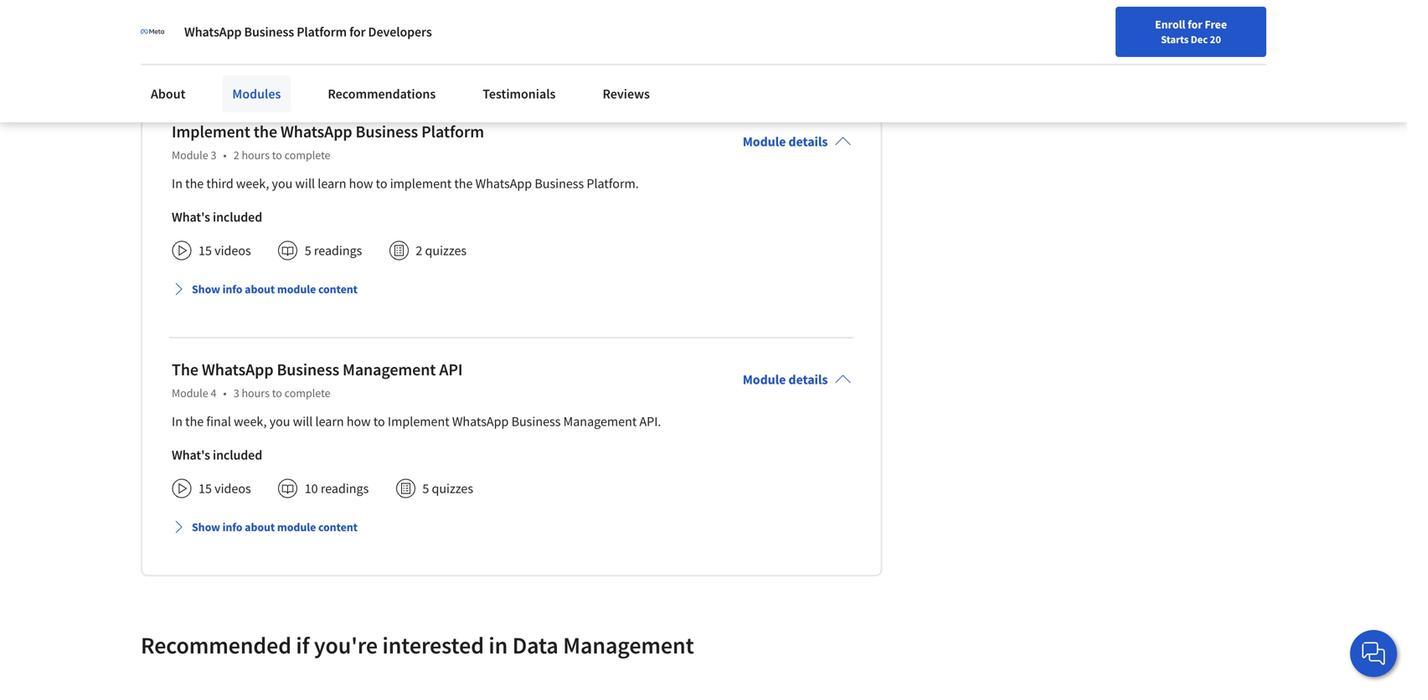 Task type: vqa. For each thing, say whether or not it's contained in the screenshot.
as to the top
no



Task type: describe. For each thing, give the bounding box(es) containing it.
whatsapp right the implement
[[476, 175, 532, 192]]

hours for whatsapp
[[242, 386, 270, 401]]

quizzes for api
[[432, 480, 473, 497]]

0 horizontal spatial for
[[349, 23, 366, 40]]

api
[[439, 359, 463, 380]]

5 quizzes
[[423, 480, 473, 497]]

3 inside implement the whatsapp business platform module 3 • 2 hours to complete
[[211, 148, 217, 163]]

english
[[1086, 19, 1127, 36]]

show notifications image
[[1181, 21, 1201, 41]]

recommendations link
[[318, 75, 446, 112]]

content for whatsapp
[[318, 282, 358, 297]]

reviews
[[603, 85, 650, 102]]

info about module content element
[[172, 30, 851, 76]]

management inside the whatsapp business management api module 4 • 3 hours to complete
[[343, 359, 436, 380]]

to down the whatsapp business management api module 4 • 3 hours to complete
[[374, 413, 385, 430]]

complete for business
[[285, 386, 331, 401]]

modules link
[[222, 75, 291, 112]]

videos for the
[[215, 242, 251, 259]]

enroll
[[1155, 17, 1186, 32]]

whatsapp down the api
[[452, 413, 509, 430]]

in for implement the whatsapp business platform
[[172, 175, 183, 192]]

15 for implement
[[199, 242, 212, 259]]

show for the
[[192, 520, 220, 535]]

will for business
[[293, 413, 313, 430]]

module for whatsapp
[[277, 282, 316, 297]]

show info about module content button for the
[[165, 274, 364, 304]]

what's included for implement
[[172, 209, 262, 226]]

15 for the
[[199, 480, 212, 497]]

complete for whatsapp
[[285, 148, 331, 163]]

in the third week, you will learn how to implement the whatsapp business platform.
[[172, 175, 639, 192]]

about link
[[141, 75, 196, 112]]

implement inside implement the whatsapp business platform module 3 • 2 hours to complete
[[172, 121, 250, 142]]

platform.
[[587, 175, 639, 192]]

the for final
[[185, 413, 204, 430]]

show for implement
[[192, 282, 220, 297]]

about for whatsapp
[[245, 520, 275, 535]]

modules
[[232, 85, 281, 102]]

interested
[[382, 631, 484, 660]]

10 readings
[[305, 480, 369, 497]]

15 videos for the
[[199, 480, 251, 497]]

business inside the whatsapp business management api module 4 • 3 hours to complete
[[277, 359, 339, 380]]

chat with us image
[[1361, 640, 1387, 667]]

about for the
[[245, 282, 275, 297]]

enroll for free starts dec 20
[[1155, 17, 1227, 46]]

show info about module content for the
[[192, 282, 358, 297]]

module inside implement the whatsapp business platform module 3 • 2 hours to complete
[[172, 148, 208, 163]]

2 vertical spatial management
[[563, 631, 694, 660]]

data
[[512, 631, 559, 660]]

what's for implement
[[172, 209, 210, 226]]

if
[[296, 631, 309, 660]]

module for business
[[277, 520, 316, 535]]

show info about module content button for whatsapp
[[165, 512, 364, 542]]

the
[[172, 359, 198, 380]]

readings for business
[[321, 480, 369, 497]]

show info about module content for whatsapp
[[192, 520, 358, 535]]

in for the whatsapp business management api
[[172, 413, 183, 430]]

included for the
[[213, 209, 262, 226]]

module details for implement the whatsapp business platform
[[743, 133, 828, 150]]

whatsapp right meta icon
[[184, 23, 242, 40]]

implement the whatsapp business platform module 3 • 2 hours to complete
[[172, 121, 484, 163]]

for inside enroll for free starts dec 20
[[1188, 17, 1203, 32]]

included for whatsapp
[[213, 447, 262, 463]]

platform inside implement the whatsapp business platform module 3 • 2 hours to complete
[[421, 121, 484, 142]]



Task type: locate. For each thing, give the bounding box(es) containing it.
module
[[277, 282, 316, 297], [277, 520, 316, 535]]

hours for the
[[242, 148, 270, 163]]

1 horizontal spatial for
[[1188, 17, 1203, 32]]

1 vertical spatial show info about module content button
[[165, 512, 364, 542]]

1 what's from the top
[[172, 209, 210, 226]]

1 what's included from the top
[[172, 209, 262, 226]]

recommended if you're interested in data management
[[141, 631, 694, 660]]

1 horizontal spatial 3
[[233, 386, 239, 401]]

will down the whatsapp business management api module 4 • 3 hours to complete
[[293, 413, 313, 430]]

2 videos from the top
[[215, 480, 251, 497]]

learn
[[318, 175, 346, 192], [315, 413, 344, 430]]

the right the implement
[[454, 175, 473, 192]]

show info about module content button
[[165, 274, 364, 304], [165, 512, 364, 542]]

1 • from the top
[[223, 148, 227, 163]]

5 for 5 readings
[[305, 242, 311, 259]]

week, for the
[[236, 175, 269, 192]]

learn for business
[[315, 413, 344, 430]]

module down 10
[[277, 520, 316, 535]]

hours inside the whatsapp business management api module 4 • 3 hours to complete
[[242, 386, 270, 401]]

3 inside the whatsapp business management api module 4 • 3 hours to complete
[[233, 386, 239, 401]]

module details for the whatsapp business management api
[[743, 371, 828, 388]]

quizzes down the implement
[[425, 242, 467, 259]]

complete inside the whatsapp business management api module 4 • 3 hours to complete
[[285, 386, 331, 401]]

None search field
[[239, 10, 641, 44]]

show info about module content down 5 readings
[[192, 282, 358, 297]]

1 vertical spatial show info about module content
[[192, 520, 358, 535]]

0 vertical spatial will
[[295, 175, 315, 192]]

to inside implement the whatsapp business platform module 3 • 2 hours to complete
[[272, 148, 282, 163]]

week, right final
[[234, 413, 267, 430]]

whatsapp business platform for developers
[[184, 23, 432, 40]]

0 vertical spatial quizzes
[[425, 242, 467, 259]]

0 vertical spatial week,
[[236, 175, 269, 192]]

the left third
[[185, 175, 204, 192]]

readings for whatsapp
[[314, 242, 362, 259]]

hours down modules link
[[242, 148, 270, 163]]

2 module details from the top
[[743, 371, 828, 388]]

0 vertical spatial 5
[[305, 242, 311, 259]]

2 module from the top
[[277, 520, 316, 535]]

the whatsapp business management api module 4 • 3 hours to complete
[[172, 359, 463, 401]]

15 down final
[[199, 480, 212, 497]]

english button
[[1056, 0, 1157, 54]]

2 inside implement the whatsapp business platform module 3 • 2 hours to complete
[[233, 148, 239, 163]]

0 vertical spatial hours
[[242, 148, 270, 163]]

content
[[318, 282, 358, 297], [318, 520, 358, 535]]

2 quizzes
[[416, 242, 467, 259]]

• for the
[[223, 386, 227, 401]]

0 vertical spatial 3
[[211, 148, 217, 163]]

1 vertical spatial complete
[[285, 386, 331, 401]]

5 readings
[[305, 242, 362, 259]]

for left developers
[[349, 23, 366, 40]]

platform left developers
[[297, 23, 347, 40]]

to inside the whatsapp business management api module 4 • 3 hours to complete
[[272, 386, 282, 401]]

1 vertical spatial platform
[[421, 121, 484, 142]]

quizzes for platform
[[425, 242, 467, 259]]

free
[[1205, 17, 1227, 32]]

1 vertical spatial quizzes
[[432, 480, 473, 497]]

learn down implement the whatsapp business platform module 3 • 2 hours to complete
[[318, 175, 346, 192]]

hours right "4"
[[242, 386, 270, 401]]

meta image
[[141, 20, 164, 44]]

• inside implement the whatsapp business platform module 3 • 2 hours to complete
[[223, 148, 227, 163]]

how
[[349, 175, 373, 192], [347, 413, 371, 430]]

1 horizontal spatial implement
[[388, 413, 450, 430]]

complete
[[285, 148, 331, 163], [285, 386, 331, 401]]

1 module from the top
[[277, 282, 316, 297]]

to down modules link
[[272, 148, 282, 163]]

module
[[743, 133, 786, 150], [172, 148, 208, 163], [743, 371, 786, 388], [172, 386, 208, 401]]

the left final
[[185, 413, 204, 430]]

show info about module content button down 5 readings
[[165, 274, 364, 304]]

1 module details from the top
[[743, 133, 828, 150]]

1 vertical spatial you
[[270, 413, 290, 430]]

1 vertical spatial 15
[[199, 480, 212, 497]]

whatsapp inside the whatsapp business management api module 4 • 3 hours to complete
[[202, 359, 274, 380]]

developers
[[368, 23, 432, 40]]

business inside implement the whatsapp business platform module 3 • 2 hours to complete
[[356, 121, 418, 142]]

week, right third
[[236, 175, 269, 192]]

what's for the
[[172, 447, 210, 463]]

will
[[295, 175, 315, 192], [293, 413, 313, 430]]

1 details from the top
[[789, 133, 828, 150]]

included down final
[[213, 447, 262, 463]]

0 vertical spatial in
[[172, 175, 183, 192]]

what's included down final
[[172, 447, 262, 463]]

10
[[305, 480, 318, 497]]

you
[[272, 175, 293, 192], [270, 413, 290, 430]]

• inside the whatsapp business management api module 4 • 3 hours to complete
[[223, 386, 227, 401]]

the
[[254, 121, 277, 142], [185, 175, 204, 192], [454, 175, 473, 192], [185, 413, 204, 430]]

show info about module content
[[192, 282, 358, 297], [192, 520, 358, 535]]

details for api
[[789, 371, 828, 388]]

in
[[172, 175, 183, 192], [172, 413, 183, 430]]

final
[[206, 413, 231, 430]]

0 vertical spatial platform
[[297, 23, 347, 40]]

2 15 from the top
[[199, 480, 212, 497]]

2 info from the top
[[223, 520, 243, 535]]

0 vertical spatial videos
[[215, 242, 251, 259]]

1 vertical spatial about
[[245, 520, 275, 535]]

1 vertical spatial what's
[[172, 447, 210, 463]]

in left final
[[172, 413, 183, 430]]

module details
[[743, 133, 828, 150], [743, 371, 828, 388]]

to
[[272, 148, 282, 163], [376, 175, 388, 192], [272, 386, 282, 401], [374, 413, 385, 430]]

0 vertical spatial management
[[343, 359, 436, 380]]

0 vertical spatial how
[[349, 175, 373, 192]]

0 vertical spatial about
[[245, 282, 275, 297]]

hours
[[242, 148, 270, 163], [242, 386, 270, 401]]

what's down third
[[172, 209, 210, 226]]

3 up third
[[211, 148, 217, 163]]

you down the whatsapp business management api module 4 • 3 hours to complete
[[270, 413, 290, 430]]

quizzes down in the final week, you will learn how to implement whatsapp business management api.
[[432, 480, 473, 497]]

the down modules
[[254, 121, 277, 142]]

you down implement the whatsapp business platform module 3 • 2 hours to complete
[[272, 175, 293, 192]]

1 complete from the top
[[285, 148, 331, 163]]

2 what's included from the top
[[172, 447, 262, 463]]

you're
[[314, 631, 378, 660]]

videos for whatsapp
[[215, 480, 251, 497]]

0 horizontal spatial 5
[[305, 242, 311, 259]]

2 what's from the top
[[172, 447, 210, 463]]

1 videos from the top
[[215, 242, 251, 259]]

0 vertical spatial what's included
[[172, 209, 262, 226]]

0 vertical spatial show info about module content button
[[165, 274, 364, 304]]

• up third
[[223, 148, 227, 163]]

how for business
[[349, 175, 373, 192]]

0 vertical spatial learn
[[318, 175, 346, 192]]

what's included
[[172, 209, 262, 226], [172, 447, 262, 463]]

api.
[[640, 413, 661, 430]]

included
[[213, 209, 262, 226], [213, 447, 262, 463]]

0 vertical spatial content
[[318, 282, 358, 297]]

videos down final
[[215, 480, 251, 497]]

1 in from the top
[[172, 175, 183, 192]]

info for the
[[223, 282, 243, 297]]

third
[[206, 175, 234, 192]]

for
[[1188, 17, 1203, 32], [349, 23, 366, 40]]

hours inside implement the whatsapp business platform module 3 • 2 hours to complete
[[242, 148, 270, 163]]

0 vertical spatial you
[[272, 175, 293, 192]]

1 show from the top
[[192, 282, 220, 297]]

content down 5 readings
[[318, 282, 358, 297]]

1 vertical spatial 3
[[233, 386, 239, 401]]

included down third
[[213, 209, 262, 226]]

1 vertical spatial readings
[[321, 480, 369, 497]]

details
[[789, 133, 828, 150], [789, 371, 828, 388]]

2 down the implement
[[416, 242, 423, 259]]

1 content from the top
[[318, 282, 358, 297]]

what's
[[172, 209, 210, 226], [172, 447, 210, 463]]

1 vertical spatial management
[[564, 413, 637, 430]]

show info about module content down 10
[[192, 520, 358, 535]]

0 vertical spatial 15 videos
[[199, 242, 251, 259]]

module inside the whatsapp business management api module 4 • 3 hours to complete
[[172, 386, 208, 401]]

platform
[[297, 23, 347, 40], [421, 121, 484, 142]]

1 vertical spatial 5
[[423, 480, 429, 497]]

will for whatsapp
[[295, 175, 315, 192]]

reviews link
[[593, 75, 660, 112]]

15 videos down final
[[199, 480, 251, 497]]

implement up third
[[172, 121, 250, 142]]

0 vertical spatial module details
[[743, 133, 828, 150]]

1 vertical spatial module
[[277, 520, 316, 535]]

2
[[233, 148, 239, 163], [416, 242, 423, 259]]

how down implement the whatsapp business platform module 3 • 2 hours to complete
[[349, 175, 373, 192]]

0 vertical spatial implement
[[172, 121, 250, 142]]

whatsapp up "4"
[[202, 359, 274, 380]]

1 vertical spatial will
[[293, 413, 313, 430]]

1 vertical spatial details
[[789, 371, 828, 388]]

the for third
[[185, 175, 204, 192]]

1 vertical spatial what's included
[[172, 447, 262, 463]]

• for implement
[[223, 148, 227, 163]]

2 • from the top
[[223, 386, 227, 401]]

1 vertical spatial •
[[223, 386, 227, 401]]

1 vertical spatial content
[[318, 520, 358, 535]]

2 show info about module content from the top
[[192, 520, 358, 535]]

about
[[245, 282, 275, 297], [245, 520, 275, 535]]

• right "4"
[[223, 386, 227, 401]]

0 vertical spatial included
[[213, 209, 262, 226]]

module down 5 readings
[[277, 282, 316, 297]]

implement
[[172, 121, 250, 142], [388, 413, 450, 430]]

0 vertical spatial info
[[223, 282, 243, 297]]

quizzes
[[425, 242, 467, 259], [432, 480, 473, 497]]

will down implement the whatsapp business platform module 3 • 2 hours to complete
[[295, 175, 315, 192]]

videos down third
[[215, 242, 251, 259]]

2 hours from the top
[[242, 386, 270, 401]]

1 horizontal spatial platform
[[421, 121, 484, 142]]

2 details from the top
[[789, 371, 828, 388]]

1 info from the top
[[223, 282, 243, 297]]

1 hours from the top
[[242, 148, 270, 163]]

you for whatsapp
[[272, 175, 293, 192]]

business
[[244, 23, 294, 40], [356, 121, 418, 142], [535, 175, 584, 192], [277, 359, 339, 380], [512, 413, 561, 430]]

0 vertical spatial 2
[[233, 148, 239, 163]]

videos
[[215, 242, 251, 259], [215, 480, 251, 497]]

content for business
[[318, 520, 358, 535]]

2 15 videos from the top
[[199, 480, 251, 497]]

1 vertical spatial implement
[[388, 413, 450, 430]]

0 vertical spatial readings
[[314, 242, 362, 259]]

0 horizontal spatial 3
[[211, 148, 217, 163]]

for up dec
[[1188, 17, 1203, 32]]

details for platform
[[789, 133, 828, 150]]

1 vertical spatial show
[[192, 520, 220, 535]]

4
[[211, 386, 217, 401]]

0 vertical spatial what's
[[172, 209, 210, 226]]

2 complete from the top
[[285, 386, 331, 401]]

whatsapp inside implement the whatsapp business platform module 3 • 2 hours to complete
[[281, 121, 352, 142]]

week,
[[236, 175, 269, 192], [234, 413, 267, 430]]

in the final week, you will learn how to implement whatsapp business management api.
[[172, 413, 661, 430]]

what's included for the
[[172, 447, 262, 463]]

0 vertical spatial 15
[[199, 242, 212, 259]]

what's down final
[[172, 447, 210, 463]]

15 down third
[[199, 242, 212, 259]]

0 horizontal spatial implement
[[172, 121, 250, 142]]

2 up third
[[233, 148, 239, 163]]

20
[[1210, 33, 1221, 46]]

5
[[305, 242, 311, 259], [423, 480, 429, 497]]

in
[[489, 631, 508, 660]]

1 15 videos from the top
[[199, 242, 251, 259]]

you for business
[[270, 413, 290, 430]]

2 show info about module content button from the top
[[165, 512, 364, 542]]

0 horizontal spatial platform
[[297, 23, 347, 40]]

testimonials
[[483, 85, 556, 102]]

readings
[[314, 242, 362, 259], [321, 480, 369, 497]]

dec
[[1191, 33, 1208, 46]]

to left the implement
[[376, 175, 388, 192]]

1 show info about module content button from the top
[[165, 274, 364, 304]]

1 horizontal spatial 2
[[416, 242, 423, 259]]

15 videos
[[199, 242, 251, 259], [199, 480, 251, 497]]

0 vertical spatial module
[[277, 282, 316, 297]]

1 vertical spatial in
[[172, 413, 183, 430]]

1 15 from the top
[[199, 242, 212, 259]]

1 vertical spatial how
[[347, 413, 371, 430]]

2 about from the top
[[245, 520, 275, 535]]

recommendations
[[328, 85, 436, 102]]

week, for whatsapp
[[234, 413, 267, 430]]

in left third
[[172, 175, 183, 192]]

about
[[151, 85, 185, 102]]

testimonials link
[[473, 75, 566, 112]]

info
[[223, 282, 243, 297], [223, 520, 243, 535]]

how down the whatsapp business management api module 4 • 3 hours to complete
[[347, 413, 371, 430]]

learn down the whatsapp business management api module 4 • 3 hours to complete
[[315, 413, 344, 430]]

1 vertical spatial learn
[[315, 413, 344, 430]]

1 show info about module content from the top
[[192, 282, 358, 297]]

5 for 5 quizzes
[[423, 480, 429, 497]]

0 vertical spatial complete
[[285, 148, 331, 163]]

info for whatsapp
[[223, 520, 243, 535]]

1 vertical spatial module details
[[743, 371, 828, 388]]

0 horizontal spatial 2
[[233, 148, 239, 163]]

0 vertical spatial details
[[789, 133, 828, 150]]

1 vertical spatial videos
[[215, 480, 251, 497]]

the inside implement the whatsapp business platform module 3 • 2 hours to complete
[[254, 121, 277, 142]]

2 in from the top
[[172, 413, 183, 430]]

1 horizontal spatial 5
[[423, 480, 429, 497]]

0 vertical spatial show
[[192, 282, 220, 297]]

15 videos for implement
[[199, 242, 251, 259]]

1 vertical spatial week,
[[234, 413, 267, 430]]

0 vertical spatial show info about module content
[[192, 282, 358, 297]]

implement
[[390, 175, 452, 192]]

platform up the implement
[[421, 121, 484, 142]]

2 included from the top
[[213, 447, 262, 463]]

implement down the api
[[388, 413, 450, 430]]

1 vertical spatial hours
[[242, 386, 270, 401]]

2 content from the top
[[318, 520, 358, 535]]

complete inside implement the whatsapp business platform module 3 • 2 hours to complete
[[285, 148, 331, 163]]

1 vertical spatial 15 videos
[[199, 480, 251, 497]]

1 vertical spatial info
[[223, 520, 243, 535]]

starts
[[1161, 33, 1189, 46]]

content down "10 readings"
[[318, 520, 358, 535]]

whatsapp down modules
[[281, 121, 352, 142]]

whatsapp
[[184, 23, 242, 40], [281, 121, 352, 142], [476, 175, 532, 192], [202, 359, 274, 380], [452, 413, 509, 430]]

to right "4"
[[272, 386, 282, 401]]

3 right "4"
[[233, 386, 239, 401]]

1 vertical spatial 2
[[416, 242, 423, 259]]

15 videos down third
[[199, 242, 251, 259]]

what's included down third
[[172, 209, 262, 226]]

1 about from the top
[[245, 282, 275, 297]]

•
[[223, 148, 227, 163], [223, 386, 227, 401]]

2 show from the top
[[192, 520, 220, 535]]

recommended
[[141, 631, 291, 660]]

1 included from the top
[[213, 209, 262, 226]]

1 vertical spatial included
[[213, 447, 262, 463]]

how for management
[[347, 413, 371, 430]]

15
[[199, 242, 212, 259], [199, 480, 212, 497]]

show info about module content button down 10
[[165, 512, 364, 542]]

show
[[192, 282, 220, 297], [192, 520, 220, 535]]

management
[[343, 359, 436, 380], [564, 413, 637, 430], [563, 631, 694, 660]]

learn for whatsapp
[[318, 175, 346, 192]]

the for whatsapp
[[254, 121, 277, 142]]

3
[[211, 148, 217, 163], [233, 386, 239, 401]]

0 vertical spatial •
[[223, 148, 227, 163]]



